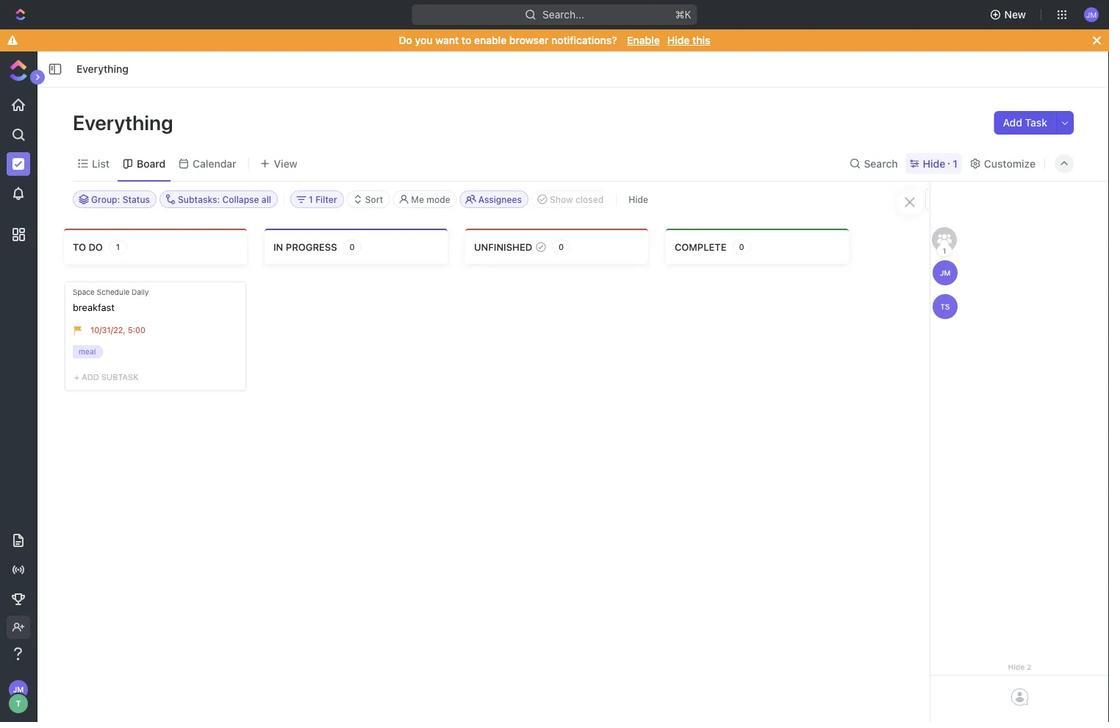 Task type: vqa. For each thing, say whether or not it's contained in the screenshot.
,
yes



Task type: locate. For each thing, give the bounding box(es) containing it.
0 horizontal spatial to
[[73, 241, 86, 252]]

2 horizontal spatial jm
[[1087, 10, 1098, 19]]

jm t
[[13, 686, 24, 709]]

0 right progress
[[350, 242, 355, 252]]

calendar link
[[190, 153, 237, 174]]

do
[[89, 241, 103, 252]]

everything
[[76, 63, 129, 75], [73, 110, 178, 134]]

sort button
[[347, 191, 390, 208]]

⌘k
[[676, 8, 692, 21]]

subtask
[[101, 373, 139, 382]]

hide
[[668, 34, 690, 46], [924, 157, 946, 170], [629, 194, 649, 204], [1009, 663, 1026, 671]]

0 for complete
[[740, 242, 745, 252]]

1 right do
[[116, 242, 120, 252]]

search button
[[845, 153, 903, 174]]

Search tasks... text field
[[927, 188, 1074, 210]]

1 vertical spatial add
[[82, 373, 99, 382]]

view button
[[255, 146, 303, 181]]

view
[[274, 157, 298, 170]]

to right want
[[462, 34, 472, 46]]

10/31/22 , 5:00
[[90, 325, 146, 335]]

jm
[[1087, 10, 1098, 19], [941, 268, 951, 277], [13, 686, 24, 694]]

0 right complete
[[740, 242, 745, 252]]

list link
[[89, 153, 110, 174]]

1 horizontal spatial to
[[462, 34, 472, 46]]

1 horizontal spatial add
[[1004, 117, 1023, 129]]

hide left 2
[[1009, 663, 1026, 671]]

1 horizontal spatial jm
[[941, 268, 951, 277]]

add left task
[[1004, 117, 1023, 129]]

2 horizontal spatial 0
[[740, 242, 745, 252]]

1 up ts
[[943, 246, 947, 255]]

progress
[[286, 241, 337, 252]]

mode
[[427, 194, 451, 204]]

space
[[73, 288, 95, 296]]

show
[[550, 194, 573, 204]]

1 0 from the left
[[350, 242, 355, 252]]

complete
[[675, 241, 727, 252]]

view button
[[255, 153, 303, 174]]

subtasks: collapse all
[[178, 194, 271, 204]]

do
[[399, 34, 413, 46]]

hide 2
[[1009, 663, 1032, 671]]

add right +
[[82, 373, 99, 382]]

1 filter
[[309, 194, 337, 204]]

calendar
[[193, 157, 237, 170]]

+
[[74, 373, 79, 382]]

1 horizontal spatial 0
[[559, 242, 564, 252]]

hide 1
[[924, 157, 958, 170]]

0 vertical spatial add
[[1004, 117, 1023, 129]]

0 down "show"
[[559, 242, 564, 252]]

hide right closed
[[629, 194, 649, 204]]

hide inside button
[[629, 194, 649, 204]]

0 horizontal spatial add
[[82, 373, 99, 382]]

1
[[953, 157, 958, 170], [309, 194, 313, 204], [116, 242, 120, 252], [943, 246, 947, 255]]

hide for hide
[[629, 194, 649, 204]]

everything link
[[73, 60, 132, 78]]

schedule
[[97, 288, 130, 296]]

board
[[137, 157, 166, 170]]

to
[[462, 34, 472, 46], [73, 241, 86, 252]]

to left do
[[73, 241, 86, 252]]

me
[[411, 194, 424, 204]]

0 vertical spatial jm
[[1087, 10, 1098, 19]]

0
[[350, 242, 355, 252], [559, 242, 564, 252], [740, 242, 745, 252]]

in progress
[[274, 241, 337, 252]]

unfinished
[[474, 241, 533, 252]]

0 for in progress
[[350, 242, 355, 252]]

1 vertical spatial jm
[[941, 268, 951, 277]]

0 vertical spatial to
[[462, 34, 472, 46]]

add
[[1004, 117, 1023, 129], [82, 373, 99, 382]]

me mode button
[[393, 191, 457, 208]]

board link
[[134, 153, 166, 174]]

hide left this
[[668, 34, 690, 46]]

notifications?
[[552, 34, 618, 46]]

this
[[693, 34, 711, 46]]

hide for hide 1
[[924, 157, 946, 170]]

3 0 from the left
[[740, 242, 745, 252]]

hide right search
[[924, 157, 946, 170]]

list
[[92, 157, 110, 170]]

0 horizontal spatial 0
[[350, 242, 355, 252]]

space schedule daily breakfast
[[73, 288, 149, 313]]

add inside button
[[1004, 117, 1023, 129]]

0 horizontal spatial jm
[[13, 686, 24, 694]]

enable
[[628, 34, 660, 46]]

2 vertical spatial jm
[[13, 686, 24, 694]]

1 left filter at top
[[309, 194, 313, 204]]



Task type: describe. For each thing, give the bounding box(es) containing it.
assignees button
[[460, 191, 529, 208]]

1 left "customize" button
[[953, 157, 958, 170]]

do you want to enable browser notifications? enable hide this
[[399, 34, 711, 46]]

collapse
[[222, 194, 259, 204]]

group: status
[[91, 194, 150, 204]]

1 filter button
[[291, 191, 344, 208]]

search
[[865, 157, 899, 170]]

new button
[[985, 3, 1036, 26]]

hide for hide 2
[[1009, 663, 1026, 671]]

0 vertical spatial everything
[[76, 63, 129, 75]]

add task button
[[995, 111, 1057, 135]]

1 vertical spatial everything
[[73, 110, 178, 134]]

breakfast
[[73, 302, 115, 313]]

task
[[1026, 117, 1048, 129]]

t
[[16, 699, 21, 709]]

2
[[1028, 663, 1032, 671]]

all
[[262, 194, 271, 204]]

1 inside dropdown button
[[309, 194, 313, 204]]

in
[[274, 241, 283, 252]]

group:
[[91, 194, 120, 204]]

to do
[[73, 241, 103, 252]]

status
[[123, 194, 150, 204]]

closed
[[576, 194, 604, 204]]

search...
[[543, 8, 585, 21]]

hide button
[[623, 191, 655, 208]]

sort
[[365, 194, 383, 204]]

show closed
[[550, 194, 604, 204]]

1 vertical spatial to
[[73, 241, 86, 252]]

customize button
[[966, 153, 1041, 174]]

,
[[123, 325, 126, 335]]

10/31/22
[[90, 325, 123, 335]]

browser
[[510, 34, 549, 46]]

assignees
[[479, 194, 522, 204]]

2 0 from the left
[[559, 242, 564, 252]]

daily
[[132, 288, 149, 296]]

5:00
[[128, 325, 146, 335]]

you
[[415, 34, 433, 46]]

enable
[[474, 34, 507, 46]]

ts
[[941, 302, 951, 311]]

add task
[[1004, 117, 1048, 129]]

filter
[[316, 194, 337, 204]]

customize
[[985, 157, 1036, 170]]

me mode
[[411, 194, 451, 204]]

want
[[436, 34, 459, 46]]

meal button
[[73, 345, 106, 362]]

+ add subtask
[[74, 373, 139, 382]]

subtasks:
[[178, 194, 220, 204]]

jm button
[[1081, 3, 1104, 26]]

new
[[1005, 8, 1027, 21]]

jm inside dropdown button
[[1087, 10, 1098, 19]]

show closed button
[[532, 191, 611, 208]]

meal
[[79, 348, 96, 356]]



